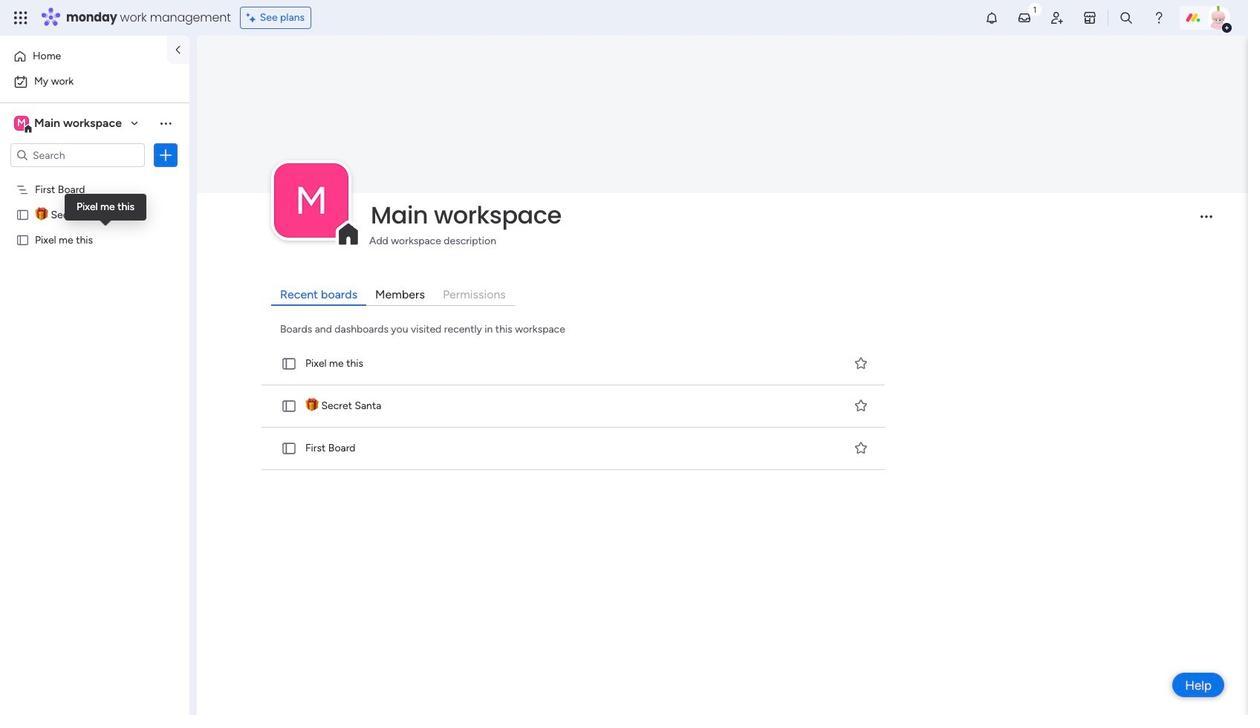 Task type: locate. For each thing, give the bounding box(es) containing it.
0 horizontal spatial public board image
[[16, 233, 30, 247]]

public board image for third add to favorites image from the top of the quick search results list box
[[281, 441, 297, 457]]

public board image
[[16, 207, 30, 221], [281, 398, 297, 415], [281, 441, 297, 457]]

select product image
[[13, 10, 28, 25]]

option
[[9, 45, 158, 68], [9, 70, 181, 94], [0, 176, 190, 179]]

add to favorites image
[[854, 356, 869, 371], [854, 399, 869, 413], [854, 441, 869, 456]]

workspace image
[[14, 115, 29, 132], [274, 163, 349, 238]]

public board image
[[16, 233, 30, 247], [281, 356, 297, 372]]

2 vertical spatial public board image
[[281, 441, 297, 457]]

1 vertical spatial public board image
[[281, 356, 297, 372]]

0 horizontal spatial workspace image
[[14, 115, 29, 132]]

0 vertical spatial public board image
[[16, 207, 30, 221]]

2 vertical spatial option
[[0, 176, 190, 179]]

workspace selection element
[[14, 114, 124, 134]]

None field
[[367, 200, 1188, 231]]

options image
[[158, 148, 173, 163]]

workspace options image
[[158, 116, 173, 131]]

search everything image
[[1119, 10, 1134, 25]]

1 vertical spatial public board image
[[281, 398, 297, 415]]

ruby anderson image
[[1207, 6, 1231, 30]]

0 vertical spatial add to favorites image
[[854, 356, 869, 371]]

quick search results list box
[[259, 343, 890, 470]]

1 vertical spatial add to favorites image
[[854, 399, 869, 413]]

list box
[[0, 174, 190, 453]]

2 vertical spatial add to favorites image
[[854, 441, 869, 456]]

1 horizontal spatial workspace image
[[274, 163, 349, 238]]

public board image for 2nd add to favorites image
[[281, 398, 297, 415]]

1 horizontal spatial public board image
[[281, 356, 297, 372]]

1 add to favorites image from the top
[[854, 356, 869, 371]]



Task type: describe. For each thing, give the bounding box(es) containing it.
update feed image
[[1017, 10, 1032, 25]]

0 vertical spatial workspace image
[[14, 115, 29, 132]]

help image
[[1152, 10, 1167, 25]]

3 add to favorites image from the top
[[854, 441, 869, 456]]

see plans image
[[247, 10, 260, 26]]

monday marketplace image
[[1083, 10, 1098, 25]]

2 add to favorites image from the top
[[854, 399, 869, 413]]

1 image
[[1029, 1, 1042, 17]]

public board image inside quick search results list box
[[281, 356, 297, 372]]

1 vertical spatial workspace image
[[274, 163, 349, 238]]

0 vertical spatial option
[[9, 45, 158, 68]]

invite members image
[[1050, 10, 1065, 25]]

notifications image
[[985, 10, 1000, 25]]

1 vertical spatial option
[[9, 70, 181, 94]]

0 vertical spatial public board image
[[16, 233, 30, 247]]

Search in workspace field
[[31, 147, 124, 164]]

v2 ellipsis image
[[1201, 216, 1213, 228]]



Task type: vqa. For each thing, say whether or not it's contained in the screenshot.
Explore
no



